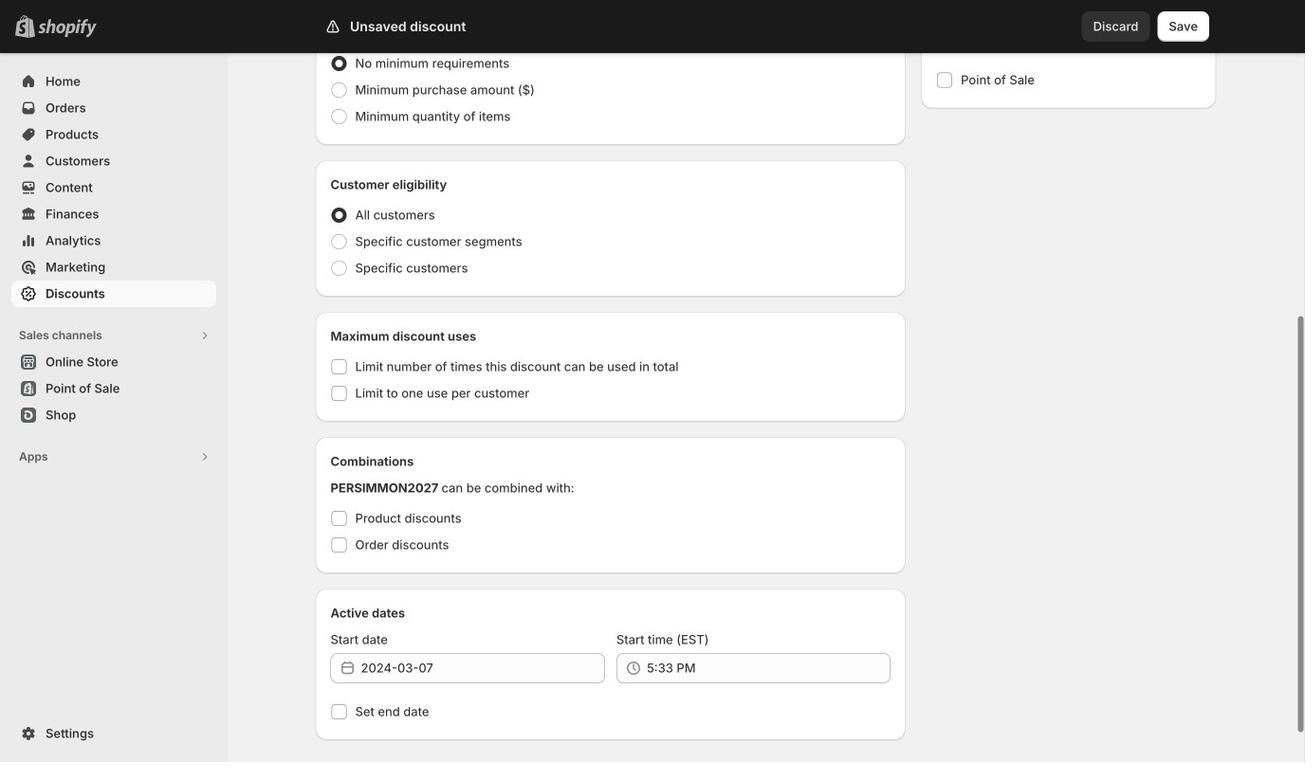 Task type: describe. For each thing, give the bounding box(es) containing it.
YYYY-MM-DD text field
[[361, 654, 605, 684]]

shopify image
[[38, 19, 97, 38]]



Task type: vqa. For each thing, say whether or not it's contained in the screenshot.
Enter Time text field
yes



Task type: locate. For each thing, give the bounding box(es) containing it.
Enter time text field
[[647, 654, 891, 684]]



